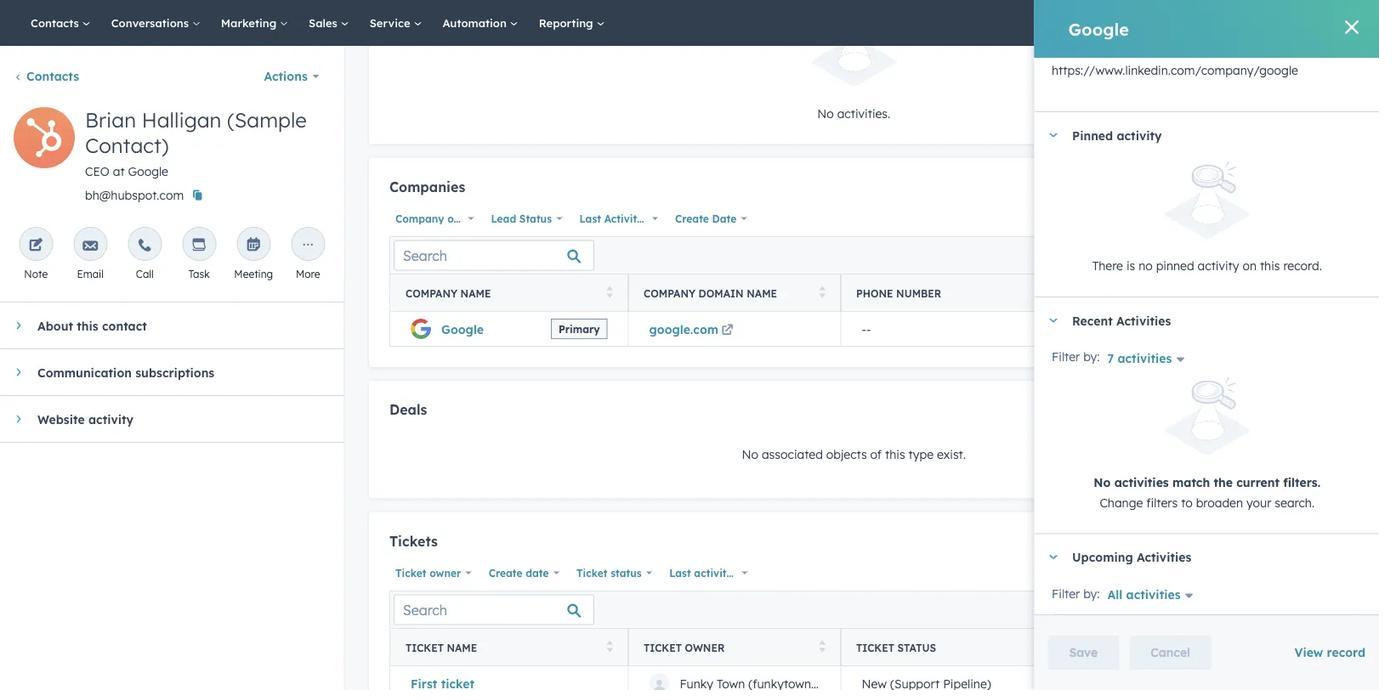 Task type: vqa. For each thing, say whether or not it's contained in the screenshot.
right the (EDT)
no



Task type: describe. For each thing, give the bounding box(es) containing it.
all activities
[[1107, 587, 1180, 602]]

ticket name
[[405, 642, 477, 655]]

company owner
[[395, 212, 479, 225]]

press to sort. element for company domain name
[[819, 286, 825, 301]]

1 date from the left
[[646, 212, 671, 225]]

your
[[1246, 495, 1271, 510]]

google inside brian halligan (sample contact) ceo at google
[[128, 164, 168, 179]]

no activities.
[[817, 106, 890, 121]]

associated
[[762, 447, 823, 462]]

the
[[1214, 475, 1233, 490]]

type
[[908, 447, 933, 462]]

2 date from the left
[[712, 212, 736, 225]]

primary
[[558, 323, 600, 336]]

no for no activities.
[[817, 106, 834, 121]]

by: for all
[[1083, 586, 1100, 601]]

reporting link
[[529, 0, 615, 46]]

note image
[[28, 238, 44, 253]]

name for tickets
[[446, 642, 477, 655]]

2 vertical spatial owner
[[685, 642, 724, 655]]

create date button
[[482, 562, 563, 584]]

recent
[[1072, 313, 1113, 328]]

website
[[37, 412, 85, 427]]

caret image for communication subscriptions
[[17, 367, 21, 378]]

0 vertical spatial contacts
[[31, 16, 82, 30]]

name for companies
[[460, 287, 491, 300]]

save
[[1070, 646, 1098, 660]]

sales link
[[299, 0, 359, 46]]

last for last activity date
[[669, 567, 691, 580]]

task
[[189, 267, 210, 280]]

current
[[1236, 475, 1280, 490]]

owner for tickets
[[429, 567, 461, 580]]

activity for pinned activity
[[1117, 128, 1162, 143]]

search.
[[1275, 495, 1315, 510]]

1 vertical spatial ticket owner
[[643, 642, 724, 655]]

there
[[1092, 259, 1123, 274]]

7
[[1107, 351, 1114, 366]]

sales
[[309, 16, 341, 30]]

this inside dropdown button
[[77, 318, 98, 333]]

filter by: for recent activities
[[1052, 350, 1100, 365]]

https://www.linkedin.com/company/google text field
[[1052, 53, 1363, 87]]

change
[[1100, 495, 1143, 510]]

pinned
[[1156, 259, 1194, 274]]

last for last activity date
[[579, 212, 601, 225]]

at
[[113, 164, 125, 179]]

brian
[[85, 107, 136, 133]]

automation
[[443, 16, 510, 30]]

record
[[1327, 646, 1366, 660]]

record.
[[1283, 259, 1322, 274]]

7 activities button
[[1106, 351, 1191, 366]]

press to sort. image for ticket name
[[606, 641, 613, 653]]

domain
[[698, 287, 743, 300]]

subscriptions
[[135, 365, 215, 380]]

1 - from the left
[[862, 322, 866, 337]]

press to sort. element for phone number
[[1296, 286, 1302, 301]]

caret image for pinned activity
[[1048, 133, 1058, 137]]

filter for upcoming
[[1052, 586, 1080, 601]]

cancel
[[1151, 646, 1191, 660]]

last activity date button
[[663, 562, 759, 584]]

deals
[[389, 402, 427, 419]]

activity
[[604, 212, 643, 225]]

number
[[896, 287, 941, 300]]

brian halligan (sample contact) ceo at google
[[85, 107, 307, 179]]

halligan
[[142, 107, 222, 133]]

create date
[[675, 212, 736, 225]]

create date
[[488, 567, 549, 580]]

activities for 7
[[1117, 351, 1172, 366]]

1 vertical spatial contacts
[[26, 69, 79, 84]]

actions
[[264, 69, 308, 84]]

company domain name
[[643, 287, 777, 300]]

all activities button
[[1106, 587, 1200, 603]]

1 vertical spatial ticket status
[[856, 642, 936, 655]]

Search HubSpot search field
[[1141, 9, 1349, 37]]

name
[[746, 287, 777, 300]]

no
[[1139, 259, 1153, 274]]

last activity date button
[[573, 208, 671, 230]]

(sample
[[227, 107, 307, 133]]

no activities. alert
[[389, 9, 1318, 124]]

lead status button
[[485, 208, 566, 230]]

more
[[296, 267, 320, 280]]

filter by: for upcoming activities
[[1052, 586, 1100, 601]]

meeting image
[[246, 238, 261, 253]]

view
[[1295, 646, 1324, 660]]

this inside alert
[[1260, 259, 1280, 274]]

call image
[[137, 238, 152, 253]]

on
[[1243, 259, 1257, 274]]

no activities match the current filters. change filters to broaden your search.
[[1094, 475, 1321, 510]]

bh@hubspot.com
[[85, 188, 184, 203]]

about this contact button
[[0, 303, 327, 349]]

press to sort. element for ticket owner
[[819, 641, 825, 655]]

company for company owner
[[395, 212, 444, 225]]

website activity
[[37, 412, 134, 427]]

tickets
[[389, 533, 437, 550]]

company name
[[405, 287, 491, 300]]

google.com
[[649, 322, 718, 337]]

cancel button
[[1130, 636, 1212, 670]]

upcoming
[[1072, 550, 1133, 565]]

upcoming activities
[[1072, 550, 1191, 565]]

companies
[[389, 178, 465, 195]]

create date button
[[669, 208, 751, 230]]

phone number
[[856, 287, 941, 300]]

press to sort. element for company name
[[606, 286, 613, 301]]

communication
[[37, 365, 132, 380]]

press to sort. image for company name
[[606, 286, 613, 298]]

activities for recent activities
[[1116, 313, 1171, 328]]

edit button
[[14, 107, 75, 174]]

actions button
[[253, 60, 330, 94]]

to
[[1181, 495, 1193, 510]]

phone
[[856, 287, 893, 300]]

caret image for about
[[17, 321, 21, 331]]

status
[[519, 212, 552, 225]]

caret image for recent
[[1048, 319, 1058, 323]]

--
[[862, 322, 871, 337]]

service
[[370, 16, 414, 30]]

conversations link
[[101, 0, 211, 46]]

2 horizontal spatial google
[[1069, 18, 1129, 40]]



Task type: locate. For each thing, give the bounding box(es) containing it.
caret image left website
[[17, 414, 21, 424]]

filter left 7
[[1052, 350, 1080, 365]]

caret image left communication
[[17, 367, 21, 378]]

service link
[[359, 0, 432, 46]]

ticket status button
[[570, 562, 656, 584]]

this right on
[[1260, 259, 1280, 274]]

1 vertical spatial filter
[[1052, 586, 1080, 601]]

2 vertical spatial this
[[885, 447, 905, 462]]

close image
[[1345, 20, 1359, 34]]

0 vertical spatial search search field
[[393, 240, 594, 271]]

date up domain
[[712, 212, 736, 225]]

activity for last activity date
[[694, 567, 733, 580]]

company
[[395, 212, 444, 225], [405, 287, 457, 300], [643, 287, 695, 300]]

contact)
[[85, 133, 169, 158]]

ticket owner down last activity date popup button
[[643, 642, 724, 655]]

google
[[1069, 18, 1129, 40], [128, 164, 168, 179], [441, 322, 483, 337]]

activities.
[[837, 106, 890, 121]]

0 vertical spatial name
[[460, 287, 491, 300]]

activities inside dropdown button
[[1116, 313, 1171, 328]]

2 vertical spatial no
[[1094, 475, 1111, 490]]

company owner button
[[389, 208, 479, 230]]

1 horizontal spatial date
[[736, 567, 759, 580]]

status inside popup button
[[610, 567, 641, 580]]

objects
[[826, 447, 867, 462]]

0 horizontal spatial date
[[525, 567, 549, 580]]

search image
[[1344, 17, 1356, 29]]

create right last activity date at the left top of page
[[675, 212, 709, 225]]

1 horizontal spatial date
[[712, 212, 736, 225]]

filters
[[1146, 495, 1178, 510]]

note
[[24, 267, 48, 280]]

filter left all
[[1052, 586, 1080, 601]]

pinned activity button
[[1035, 112, 1363, 158]]

company for company name
[[405, 287, 457, 300]]

0 vertical spatial google
[[1069, 18, 1129, 40]]

communication subscriptions button
[[0, 350, 320, 395]]

activity inside popup button
[[694, 567, 733, 580]]

by: left all
[[1083, 586, 1100, 601]]

ticket
[[395, 567, 426, 580], [576, 567, 607, 580], [405, 642, 443, 655], [643, 642, 682, 655], [856, 642, 894, 655]]

7 activities button
[[1106, 345, 1195, 369]]

caret image for website
[[17, 414, 21, 424]]

2 horizontal spatial this
[[1260, 259, 1280, 274]]

filter by: left 7
[[1052, 350, 1100, 365]]

2 horizontal spatial no
[[1094, 475, 1111, 490]]

caret image left pinned at the right top of the page
[[1048, 133, 1058, 137]]

about this contact
[[37, 318, 147, 333]]

1 vertical spatial activities
[[1137, 550, 1191, 565]]

0 horizontal spatial press to sort. image
[[606, 641, 613, 653]]

1 vertical spatial activities
[[1114, 475, 1169, 490]]

caret image
[[1048, 133, 1058, 137], [17, 367, 21, 378]]

website activity button
[[0, 396, 327, 442]]

all
[[1107, 587, 1122, 602]]

press to sort. image for company domain name
[[819, 286, 825, 298]]

0 horizontal spatial no
[[742, 447, 758, 462]]

email
[[77, 267, 104, 280]]

filter by:
[[1052, 350, 1100, 365], [1052, 586, 1100, 601]]

ticket status
[[576, 567, 641, 580], [856, 642, 936, 655]]

filter by: left all
[[1052, 586, 1100, 601]]

search button
[[1335, 9, 1364, 37]]

press to sort. image down ticket status popup button
[[606, 641, 613, 653]]

0 horizontal spatial create
[[488, 567, 522, 580]]

activities up all activities popup button
[[1137, 550, 1191, 565]]

date inside create date popup button
[[525, 567, 549, 580]]

1 vertical spatial by:
[[1083, 586, 1100, 601]]

search search field down create date
[[393, 595, 594, 626]]

0 vertical spatial filter
[[1052, 350, 1080, 365]]

task image
[[192, 238, 207, 253]]

0 vertical spatial this
[[1260, 259, 1280, 274]]

0 horizontal spatial caret image
[[17, 367, 21, 378]]

ticket for ticket name's press to sort. element
[[405, 642, 443, 655]]

0 vertical spatial create
[[675, 212, 709, 225]]

0 vertical spatial activities
[[1117, 351, 1172, 366]]

1 search search field from the top
[[393, 240, 594, 271]]

owner inside ticket owner popup button
[[429, 567, 461, 580]]

upcoming activities button
[[1035, 534, 1363, 580]]

ceo
[[85, 164, 110, 179]]

activities inside all activities button
[[1126, 587, 1180, 602]]

0 vertical spatial contacts link
[[20, 0, 101, 46]]

company up google.com
[[643, 287, 695, 300]]

caret image
[[1048, 319, 1058, 323], [17, 321, 21, 331], [17, 414, 21, 424], [1048, 555, 1058, 559]]

communication subscriptions
[[37, 365, 215, 380]]

by: left 7
[[1083, 350, 1100, 365]]

0 horizontal spatial google
[[128, 164, 168, 179]]

name down ticket owner popup button
[[446, 642, 477, 655]]

caret image inside 'about this contact' dropdown button
[[17, 321, 21, 331]]

2 filter by: from the top
[[1052, 586, 1100, 601]]

1 by: from the top
[[1083, 350, 1100, 365]]

2 search search field from the top
[[393, 595, 594, 626]]

no associated objects of this type exist.
[[742, 447, 966, 462]]

caret image inside upcoming activities "dropdown button"
[[1048, 555, 1058, 559]]

1 horizontal spatial no
[[817, 106, 834, 121]]

company down companies
[[395, 212, 444, 225]]

alert containing no activities match the current filters.
[[1052, 378, 1363, 513]]

ticket owner button
[[389, 562, 476, 584]]

more image
[[300, 238, 316, 253]]

1 horizontal spatial ticket status
[[856, 642, 936, 655]]

last left activity
[[579, 212, 601, 225]]

caret image inside recent activities dropdown button
[[1048, 319, 1058, 323]]

1 vertical spatial caret image
[[17, 367, 21, 378]]

company for company domain name
[[643, 287, 695, 300]]

caret image inside website activity dropdown button
[[17, 414, 21, 424]]

no for no associated objects of this type exist.
[[742, 447, 758, 462]]

search search field for tickets
[[393, 595, 594, 626]]

activity
[[1117, 128, 1162, 143], [1198, 259, 1239, 274], [88, 412, 134, 427], [694, 567, 733, 580]]

filters.
[[1283, 475, 1321, 490]]

press to sort. element
[[606, 286, 613, 301], [819, 286, 825, 301], [1296, 286, 1302, 301], [606, 641, 613, 655], [819, 641, 825, 655], [1296, 641, 1302, 655]]

2 vertical spatial activities
[[1126, 587, 1180, 602]]

this right about
[[77, 318, 98, 333]]

press to sort. image
[[606, 286, 613, 298], [1296, 286, 1302, 298], [819, 641, 825, 653], [1296, 641, 1302, 653]]

press to sort. image
[[819, 286, 825, 298], [606, 641, 613, 653]]

marketing
[[221, 16, 280, 30]]

ticket owner inside ticket owner popup button
[[395, 567, 461, 580]]

1 vertical spatial owner
[[429, 567, 461, 580]]

activities inside 7 activities button
[[1117, 351, 1172, 366]]

0 vertical spatial activities
[[1116, 313, 1171, 328]]

company up the google link at the left of page
[[405, 287, 457, 300]]

1 vertical spatial search search field
[[393, 595, 594, 626]]

activities up 7 activities popup button
[[1116, 313, 1171, 328]]

last
[[579, 212, 601, 225], [669, 567, 691, 580]]

press to sort. element for ticket status
[[1296, 641, 1302, 655]]

activities for no
[[1114, 475, 1169, 490]]

0 vertical spatial owner
[[447, 212, 479, 225]]

this right of
[[885, 447, 905, 462]]

1 vertical spatial name
[[446, 642, 477, 655]]

activities up change
[[1114, 475, 1169, 490]]

last activity date
[[579, 212, 671, 225]]

0 vertical spatial caret image
[[1048, 133, 1058, 137]]

there is no pinned activity on this record.
[[1092, 259, 1322, 274]]

1 vertical spatial create
[[488, 567, 522, 580]]

ticket for ticket status press to sort. element
[[856, 642, 894, 655]]

ticket for press to sort. element associated with ticket owner
[[643, 642, 682, 655]]

status
[[610, 567, 641, 580], [897, 642, 936, 655]]

view record
[[1295, 646, 1366, 660]]

1 filter from the top
[[1052, 350, 1080, 365]]

1 vertical spatial this
[[77, 318, 98, 333]]

is
[[1126, 259, 1135, 274]]

search search field down lead at the left top of page
[[393, 240, 594, 271]]

1 horizontal spatial status
[[897, 642, 936, 655]]

activities for upcoming activities
[[1137, 550, 1191, 565]]

ticket owner down tickets
[[395, 567, 461, 580]]

0 vertical spatial filter by:
[[1052, 350, 1100, 365]]

0 horizontal spatial ticket status
[[576, 567, 641, 580]]

1 vertical spatial contacts link
[[14, 69, 79, 84]]

of
[[870, 447, 882, 462]]

0 vertical spatial press to sort. image
[[819, 286, 825, 298]]

1 horizontal spatial google
[[441, 322, 483, 337]]

activity for website activity
[[88, 412, 134, 427]]

pinned
[[1072, 128, 1113, 143]]

all activities button
[[1106, 582, 1203, 606]]

pinned activity
[[1072, 128, 1162, 143]]

date inside last activity date popup button
[[736, 567, 759, 580]]

reporting
[[539, 16, 597, 30]]

1 vertical spatial google
[[128, 164, 168, 179]]

caret image for upcoming
[[1048, 555, 1058, 559]]

owner for companies
[[447, 212, 479, 225]]

0 horizontal spatial ticket owner
[[395, 567, 461, 580]]

2 by: from the top
[[1083, 586, 1100, 601]]

1 horizontal spatial this
[[885, 447, 905, 462]]

no inside no activities match the current filters. change filters to broaden your search.
[[1094, 475, 1111, 490]]

0 horizontal spatial this
[[77, 318, 98, 333]]

date right activity
[[646, 212, 671, 225]]

about
[[37, 318, 73, 333]]

2 vertical spatial google
[[441, 322, 483, 337]]

0 vertical spatial status
[[610, 567, 641, 580]]

caret image left about
[[17, 321, 21, 331]]

1 horizontal spatial create
[[675, 212, 709, 225]]

email image
[[83, 238, 98, 253]]

activities inside no activities match the current filters. change filters to broaden your search.
[[1114, 475, 1169, 490]]

create right ticket owner popup button
[[488, 567, 522, 580]]

caret image inside pinned activity dropdown button
[[1048, 133, 1058, 137]]

recent activities
[[1072, 313, 1171, 328]]

google link
[[441, 322, 483, 337]]

activities right all
[[1126, 587, 1180, 602]]

by:
[[1083, 350, 1100, 365], [1083, 586, 1100, 601]]

by: for 7
[[1083, 350, 1100, 365]]

owner inside company owner popup button
[[447, 212, 479, 225]]

1 date from the left
[[525, 567, 549, 580]]

0 vertical spatial ticket status
[[576, 567, 641, 580]]

filter
[[1052, 350, 1080, 365], [1052, 586, 1080, 601]]

date
[[525, 567, 549, 580], [736, 567, 759, 580]]

press to sort. image for ticket owner
[[819, 641, 825, 653]]

search search field for companies
[[393, 240, 594, 271]]

contacts
[[31, 16, 82, 30], [26, 69, 79, 84]]

match
[[1172, 475, 1210, 490]]

there is no pinned activity on this record. alert
[[1052, 162, 1363, 277]]

contacts link
[[20, 0, 101, 46], [14, 69, 79, 84]]

last activity date
[[669, 567, 759, 580]]

1 filter by: from the top
[[1052, 350, 1100, 365]]

0 vertical spatial no
[[817, 106, 834, 121]]

caret image inside communication subscriptions dropdown button
[[17, 367, 21, 378]]

1 horizontal spatial ticket owner
[[643, 642, 724, 655]]

owner left lead at the left top of page
[[447, 212, 479, 225]]

2 date from the left
[[736, 567, 759, 580]]

press to sort. image left phone
[[819, 286, 825, 298]]

Search search field
[[393, 240, 594, 271], [393, 595, 594, 626]]

1 horizontal spatial last
[[669, 567, 691, 580]]

call
[[136, 267, 154, 280]]

owner down last activity date popup button
[[685, 642, 724, 655]]

lead status
[[491, 212, 552, 225]]

broaden
[[1196, 495, 1243, 510]]

no up change
[[1094, 475, 1111, 490]]

0 horizontal spatial last
[[579, 212, 601, 225]]

1 vertical spatial status
[[897, 642, 936, 655]]

marketing link
[[211, 0, 299, 46]]

this
[[1260, 259, 1280, 274], [77, 318, 98, 333], [885, 447, 905, 462]]

2 - from the left
[[866, 322, 871, 337]]

no inside alert
[[817, 106, 834, 121]]

0 horizontal spatial date
[[646, 212, 671, 225]]

no left activities.
[[817, 106, 834, 121]]

owner down tickets
[[429, 567, 461, 580]]

create for create date
[[675, 212, 709, 225]]

no left associated
[[742, 447, 758, 462]]

link opens in a new window image
[[721, 325, 733, 337]]

0 vertical spatial by:
[[1083, 350, 1100, 365]]

1 vertical spatial no
[[742, 447, 758, 462]]

press to sort. image for phone number
[[1296, 286, 1302, 298]]

save button
[[1048, 636, 1119, 670]]

activity inside alert
[[1198, 259, 1239, 274]]

1 horizontal spatial caret image
[[1048, 133, 1058, 137]]

activities right 7
[[1117, 351, 1172, 366]]

name
[[460, 287, 491, 300], [446, 642, 477, 655]]

1 vertical spatial press to sort. image
[[606, 641, 613, 653]]

1 vertical spatial filter by:
[[1052, 586, 1100, 601]]

create for create date
[[488, 567, 522, 580]]

press to sort. element for ticket name
[[606, 641, 613, 655]]

alert
[[1052, 378, 1363, 513]]

1 vertical spatial last
[[669, 567, 691, 580]]

0 horizontal spatial status
[[610, 567, 641, 580]]

caret image left recent
[[1048, 319, 1058, 323]]

0 vertical spatial last
[[579, 212, 601, 225]]

lead
[[491, 212, 516, 225]]

company inside popup button
[[395, 212, 444, 225]]

2 filter from the top
[[1052, 586, 1080, 601]]

0 vertical spatial ticket owner
[[395, 567, 461, 580]]

ticket owner
[[395, 567, 461, 580], [643, 642, 724, 655]]

create
[[675, 212, 709, 225], [488, 567, 522, 580]]

1 horizontal spatial press to sort. image
[[819, 286, 825, 298]]

filter for recent
[[1052, 350, 1080, 365]]

link opens in a new window image
[[721, 325, 733, 337]]

activities inside "dropdown button"
[[1137, 550, 1191, 565]]

ticket status inside popup button
[[576, 567, 641, 580]]

press to sort. image for ticket status
[[1296, 641, 1302, 653]]

last right ticket status popup button
[[669, 567, 691, 580]]

activities for all
[[1126, 587, 1180, 602]]

name up the google link at the left of page
[[460, 287, 491, 300]]

exist.
[[937, 447, 966, 462]]

caret image left upcoming
[[1048, 555, 1058, 559]]



